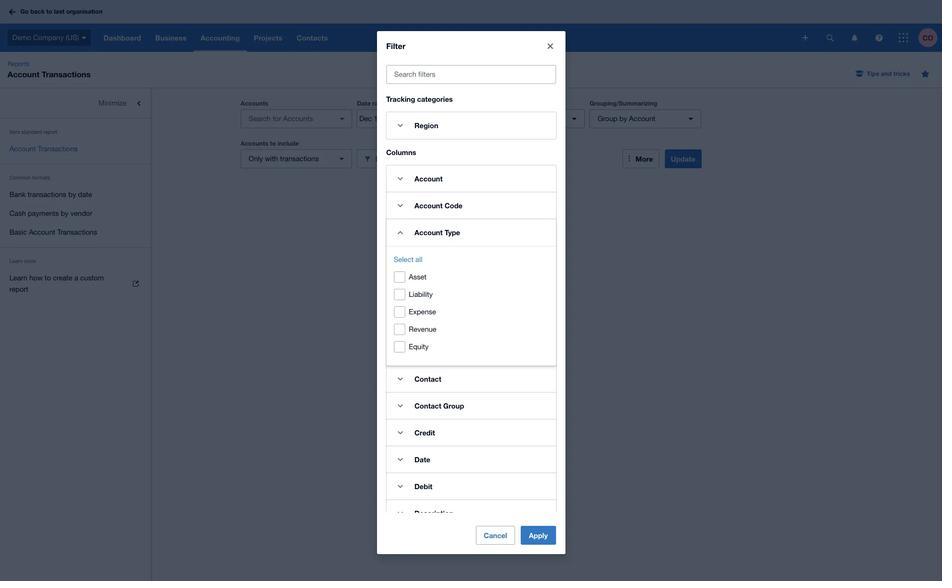 Task type: describe. For each thing, give the bounding box(es) containing it.
Select start date field
[[357, 110, 403, 128]]

filter inside button
[[375, 154, 393, 163]]

contact group
[[415, 402, 464, 410]]

cancel button
[[476, 526, 515, 545]]

1 vertical spatial to
[[270, 140, 276, 147]]

expand image for date
[[391, 450, 410, 469]]

formats
[[32, 175, 50, 181]]

co button
[[919, 24, 942, 52]]

company
[[33, 33, 64, 41]]

account inside reports account transactions
[[8, 69, 39, 79]]

accounts to include
[[241, 140, 299, 147]]

tricks
[[894, 70, 910, 77]]

learn for learn how to create a custom report
[[9, 274, 27, 282]]

credit
[[415, 429, 435, 437]]

reports
[[8, 60, 29, 67]]

liability
[[409, 290, 433, 298]]

group inside popup button
[[598, 115, 618, 123]]

last
[[54, 8, 65, 15]]

account type
[[415, 228, 460, 237]]

co
[[923, 33, 933, 42]]

date for date range : this month
[[357, 99, 371, 107]]

expand image for region
[[391, 116, 410, 135]]

learn how to create a custom report link
[[0, 269, 151, 299]]

learn more
[[9, 258, 36, 264]]

svg image inside go back to last organisation link
[[9, 9, 16, 15]]

month
[[406, 100, 423, 107]]

accounts for accounts to include
[[241, 140, 268, 147]]

this
[[393, 100, 404, 107]]

account inside popup button
[[629, 115, 656, 123]]

minimize
[[98, 99, 126, 107]]

cash payments by vendor link
[[0, 204, 151, 223]]

all
[[416, 256, 422, 264]]

include
[[278, 140, 299, 147]]

reports account transactions
[[8, 60, 91, 79]]

demo company (us) button
[[0, 24, 96, 52]]

2 horizontal spatial svg image
[[899, 33, 908, 42]]

create
[[53, 274, 73, 282]]

vendor
[[70, 209, 92, 217]]

filter button
[[357, 149, 469, 168]]

accounts for accounts
[[241, 99, 268, 107]]

0 horizontal spatial svg image
[[851, 34, 858, 41]]

Search filters field
[[387, 66, 555, 84]]

go
[[20, 8, 29, 15]]

type
[[445, 228, 460, 237]]

date for date
[[415, 455, 430, 464]]

cancel
[[484, 531, 507, 540]]

account down xero
[[9, 145, 36, 153]]

by inside popup button
[[619, 115, 627, 123]]

expense
[[409, 308, 436, 316]]

update button
[[665, 149, 702, 168]]

demo company (us)
[[12, 33, 79, 41]]

select all
[[394, 256, 422, 264]]

xero
[[9, 129, 20, 135]]

group by account button
[[590, 109, 701, 128]]

only with transactions
[[249, 155, 319, 163]]

grouping/summarizing
[[590, 99, 657, 107]]

account left code
[[415, 201, 443, 210]]

standard
[[21, 129, 42, 135]]

a
[[74, 274, 78, 282]]

group by account
[[598, 115, 656, 123]]

expand image for account
[[391, 169, 410, 188]]

contact for contact
[[415, 375, 441, 383]]

expand image for description
[[391, 504, 410, 523]]

common formats
[[9, 175, 50, 181]]

more
[[636, 155, 653, 163]]

1 vertical spatial transactions
[[38, 145, 78, 153]]

select
[[394, 256, 414, 264]]

and
[[881, 70, 892, 77]]

more button
[[622, 149, 659, 168]]

xero standard report
[[9, 129, 57, 135]]

common
[[9, 175, 31, 181]]

how
[[29, 274, 43, 282]]

transactions inside 'popup button'
[[280, 155, 319, 163]]

columns
[[386, 148, 416, 157]]

apply button
[[521, 526, 556, 545]]



Task type: vqa. For each thing, say whether or not it's contained in the screenshot.
bottommost Expand report group image
no



Task type: locate. For each thing, give the bounding box(es) containing it.
back
[[30, 8, 45, 15]]

account left "type"
[[415, 228, 443, 237]]

description
[[415, 509, 453, 518]]

filter
[[386, 41, 406, 51], [375, 154, 393, 163]]

transactions inside reports account transactions
[[42, 69, 91, 79]]

svg image
[[9, 9, 16, 15], [827, 34, 834, 41], [803, 35, 808, 41], [81, 37, 86, 39]]

account down 'reports' link
[[8, 69, 39, 79]]

transactions
[[42, 69, 91, 79], [38, 145, 78, 153], [57, 228, 97, 236]]

expand image for contact
[[391, 370, 410, 389]]

expand image for account code
[[391, 196, 410, 215]]

0 vertical spatial filter
[[386, 41, 406, 51]]

to for learn how to create a custom report
[[45, 274, 51, 282]]

2 accounts from the top
[[241, 140, 268, 147]]

tips and tricks
[[867, 70, 910, 77]]

range
[[372, 99, 389, 107]]

to for go back to last organisation
[[46, 8, 52, 15]]

organisation
[[66, 8, 103, 15]]

report inside learn how to create a custom report
[[9, 285, 28, 293]]

svg image
[[899, 33, 908, 42], [851, 34, 858, 41], [876, 34, 883, 41]]

expand image for credit
[[391, 423, 410, 442]]

transactions
[[280, 155, 319, 163], [28, 190, 66, 198]]

0 vertical spatial date
[[357, 99, 371, 107]]

custom
[[80, 274, 104, 282]]

date
[[357, 99, 371, 107], [415, 455, 430, 464]]

0 vertical spatial to
[[46, 8, 52, 15]]

accounts
[[241, 99, 268, 107], [241, 140, 268, 147]]

go back to last organisation link
[[6, 3, 108, 20]]

1 vertical spatial learn
[[9, 274, 27, 282]]

1 contact from the top
[[415, 375, 441, 383]]

to right how
[[45, 274, 51, 282]]

bank transactions by date link
[[0, 185, 151, 204]]

account
[[8, 69, 39, 79], [629, 115, 656, 123], [9, 145, 36, 153], [415, 175, 443, 183], [415, 201, 443, 210], [29, 228, 55, 236], [415, 228, 443, 237]]

account down payments
[[29, 228, 55, 236]]

filter inside dialog
[[386, 41, 406, 51]]

tips and tricks button
[[850, 66, 916, 81]]

update
[[671, 155, 695, 163]]

date inside filter dialog
[[415, 455, 430, 464]]

minimize button
[[0, 94, 151, 113]]

learn inside learn how to create a custom report
[[9, 274, 27, 282]]

region
[[415, 121, 438, 130]]

only with transactions button
[[241, 149, 352, 168]]

account transactions link
[[0, 140, 151, 158]]

learn
[[9, 258, 23, 264], [9, 274, 27, 282]]

filter dialog
[[377, 31, 565, 581]]

expand image down this
[[391, 116, 410, 135]]

expand image for contact group
[[391, 397, 410, 415]]

by for vendor
[[61, 209, 68, 217]]

0 vertical spatial group
[[598, 115, 618, 123]]

1 learn from the top
[[9, 258, 23, 264]]

1 accounts from the top
[[241, 99, 268, 107]]

select all button
[[394, 254, 422, 265]]

3 expand image from the top
[[391, 423, 410, 442]]

expand image left credit
[[391, 423, 410, 442]]

0 vertical spatial contact
[[415, 375, 441, 383]]

basic
[[9, 228, 27, 236]]

0 vertical spatial transactions
[[280, 155, 319, 163]]

basic account transactions
[[9, 228, 97, 236]]

code
[[445, 201, 463, 210]]

contact for contact group
[[415, 402, 441, 410]]

4 expand image from the top
[[391, 450, 410, 469]]

1 vertical spatial report
[[9, 285, 28, 293]]

transactions down the cash payments by vendor link
[[57, 228, 97, 236]]

1 vertical spatial contact
[[415, 402, 441, 410]]

by left 'date'
[[68, 190, 76, 198]]

date range : this month
[[357, 99, 423, 107]]

0 horizontal spatial transactions
[[28, 190, 66, 198]]

0 vertical spatial accounts
[[241, 99, 268, 107]]

1 horizontal spatial date
[[415, 455, 430, 464]]

svg image inside demo company (us) "popup button"
[[81, 37, 86, 39]]

accounts up only
[[241, 140, 268, 147]]

2 expand image from the top
[[391, 397, 410, 415]]

account down filter button
[[415, 175, 443, 183]]

tips
[[867, 70, 879, 77]]

cash
[[9, 209, 26, 217]]

2 vertical spatial to
[[45, 274, 51, 282]]

1 vertical spatial date
[[415, 455, 430, 464]]

account code
[[415, 201, 463, 210]]

3 expand image from the top
[[391, 370, 410, 389]]

basic account transactions link
[[0, 223, 151, 242]]

transactions for basic account transactions
[[57, 228, 97, 236]]

asset
[[409, 273, 427, 281]]

0 horizontal spatial group
[[443, 402, 464, 410]]

to inside learn how to create a custom report
[[45, 274, 51, 282]]

tracking
[[386, 95, 415, 103]]

revenue
[[409, 325, 437, 333]]

expand image
[[391, 116, 410, 135], [391, 397, 410, 415], [391, 423, 410, 442], [391, 504, 410, 523]]

bank
[[9, 190, 26, 198]]

1 horizontal spatial svg image
[[876, 34, 883, 41]]

2 learn from the top
[[9, 274, 27, 282]]

1 vertical spatial filter
[[375, 154, 393, 163]]

2 expand image from the top
[[391, 196, 410, 215]]

contact
[[415, 375, 441, 383], [415, 402, 441, 410]]

expand image for debit
[[391, 477, 410, 496]]

transactions for reports account transactions
[[42, 69, 91, 79]]

go back to last organisation
[[20, 8, 103, 15]]

learn left more
[[9, 258, 23, 264]]

report
[[43, 129, 57, 135], [9, 285, 28, 293]]

learn how to create a custom report
[[9, 274, 104, 293]]

1 horizontal spatial transactions
[[280, 155, 319, 163]]

expand image
[[391, 169, 410, 188], [391, 196, 410, 215], [391, 370, 410, 389], [391, 450, 410, 469], [391, 477, 410, 496]]

group
[[598, 115, 618, 123], [443, 402, 464, 410]]

account down grouping/summarizing
[[629, 115, 656, 123]]

date left "range" in the left of the page
[[357, 99, 371, 107]]

(us)
[[66, 33, 79, 41]]

categories
[[417, 95, 453, 103]]

reports link
[[4, 59, 33, 69]]

to left last
[[46, 8, 52, 15]]

5 expand image from the top
[[391, 477, 410, 496]]

transactions down include
[[280, 155, 319, 163]]

transactions up minimize button
[[42, 69, 91, 79]]

equity
[[409, 343, 429, 351]]

with
[[265, 155, 278, 163]]

more
[[24, 258, 36, 264]]

expand image left description
[[391, 504, 410, 523]]

2 vertical spatial by
[[61, 209, 68, 217]]

1 vertical spatial by
[[68, 190, 76, 198]]

1 vertical spatial transactions
[[28, 190, 66, 198]]

1 vertical spatial group
[[443, 402, 464, 410]]

report down learn more
[[9, 285, 28, 293]]

account transactions
[[9, 145, 78, 153]]

co banner
[[0, 0, 942, 52]]

0 horizontal spatial date
[[357, 99, 371, 107]]

transactions down the xero standard report
[[38, 145, 78, 153]]

by left vendor
[[61, 209, 68, 217]]

4 expand image from the top
[[391, 504, 410, 523]]

to
[[46, 8, 52, 15], [270, 140, 276, 147], [45, 274, 51, 282]]

learn for learn more
[[9, 258, 23, 264]]

by for date
[[68, 190, 76, 198]]

1 horizontal spatial report
[[43, 129, 57, 135]]

to inside the co banner
[[46, 8, 52, 15]]

apply
[[529, 531, 548, 540]]

accounts up accounts to include
[[241, 99, 268, 107]]

0 vertical spatial learn
[[9, 258, 23, 264]]

2 contact from the top
[[415, 402, 441, 410]]

date
[[78, 190, 92, 198]]

0 vertical spatial by
[[619, 115, 627, 123]]

bank transactions by date
[[9, 190, 92, 198]]

0 vertical spatial transactions
[[42, 69, 91, 79]]

learn down learn more
[[9, 274, 27, 282]]

to left include
[[270, 140, 276, 147]]

transactions down formats
[[28, 190, 66, 198]]

tracking categories
[[386, 95, 453, 103]]

Select end date field
[[404, 110, 450, 128]]

0 horizontal spatial report
[[9, 285, 28, 293]]

1 vertical spatial accounts
[[241, 140, 268, 147]]

2 vertical spatial transactions
[[57, 228, 97, 236]]

close image
[[541, 37, 560, 56]]

report up the account transactions
[[43, 129, 57, 135]]

only
[[249, 155, 263, 163]]

cash payments by vendor
[[9, 209, 92, 217]]

contact up credit
[[415, 402, 441, 410]]

contact up "contact group"
[[415, 375, 441, 383]]

debit
[[415, 482, 432, 491]]

demo
[[12, 33, 31, 41]]

1 expand image from the top
[[391, 169, 410, 188]]

date up debit
[[415, 455, 430, 464]]

collapse image
[[391, 223, 410, 242]]

1 horizontal spatial group
[[598, 115, 618, 123]]

0 vertical spatial report
[[43, 129, 57, 135]]

expand image left "contact group"
[[391, 397, 410, 415]]

payments
[[28, 209, 59, 217]]

1 expand image from the top
[[391, 116, 410, 135]]

by down grouping/summarizing
[[619, 115, 627, 123]]

group inside filter dialog
[[443, 402, 464, 410]]

:
[[389, 99, 391, 107]]



